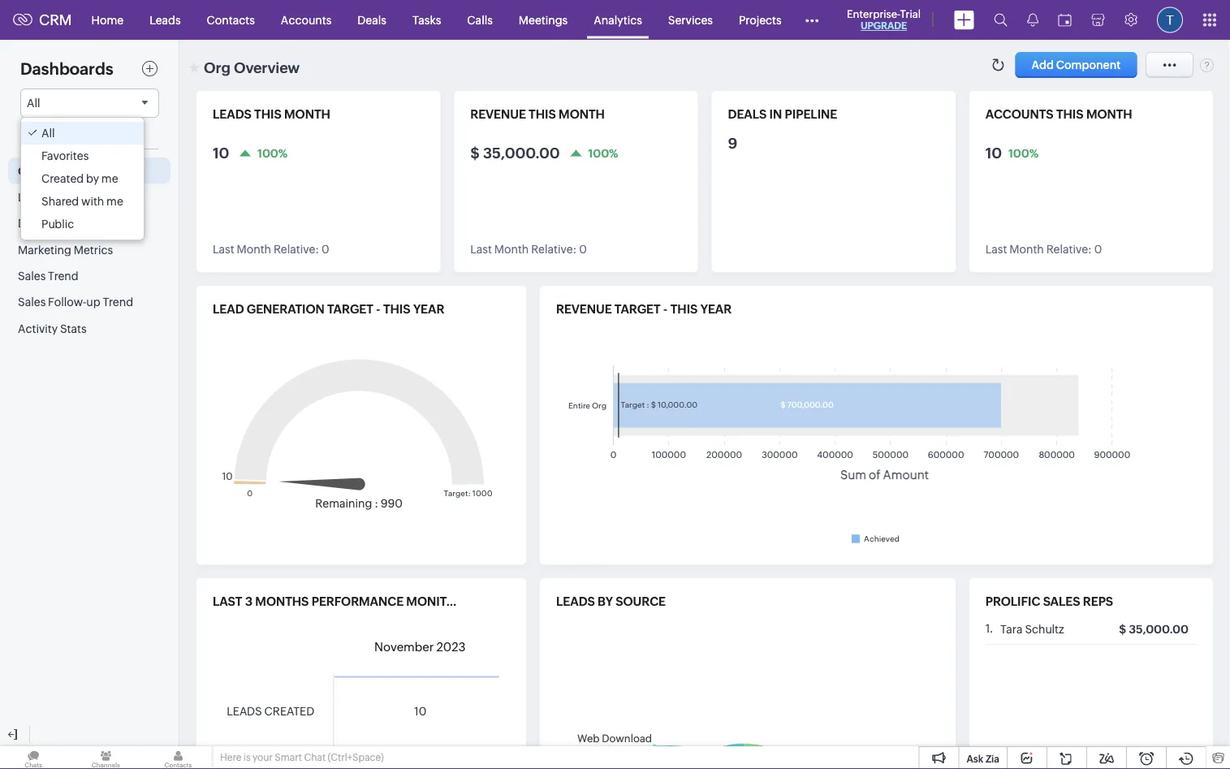Task type: vqa. For each thing, say whether or not it's contained in the screenshot.
pipeline
yes



Task type: locate. For each thing, give the bounding box(es) containing it.
1 horizontal spatial $
[[1120, 623, 1127, 636]]

$ right schultz
[[1120, 623, 1127, 636]]

monitor
[[406, 595, 464, 609]]

2 vertical spatial leads
[[227, 705, 262, 718]]

1 horizontal spatial trend
[[103, 296, 133, 309]]

1 horizontal spatial last month relative: 0
[[471, 243, 587, 256]]

2 0 from the left
[[579, 243, 587, 256]]

2 - from the left
[[664, 302, 668, 316]]

all
[[27, 97, 40, 110], [41, 127, 55, 140]]

3
[[245, 595, 253, 609]]

profile element
[[1148, 0, 1193, 39]]

org up lead
[[18, 164, 39, 177]]

1 horizontal spatial 35,000.00
[[1129, 623, 1189, 636]]

meetings link
[[506, 0, 581, 39]]

leads
[[213, 107, 252, 121], [556, 595, 595, 609], [227, 705, 262, 718]]

0 horizontal spatial all
[[27, 97, 40, 110]]

1 vertical spatial me
[[107, 195, 123, 208]]

3 month from the left
[[1087, 107, 1133, 121]]

0 vertical spatial org overview
[[204, 59, 300, 76]]

this for revenue
[[529, 107, 556, 121]]

all up favorites
[[41, 127, 55, 140]]

target
[[327, 302, 374, 316], [615, 302, 661, 316]]

10
[[213, 145, 229, 161], [986, 145, 1003, 161], [414, 705, 427, 718]]

2 horizontal spatial relative:
[[1047, 243, 1093, 256]]

calendar image
[[1059, 13, 1072, 26]]

org overview
[[204, 59, 300, 76], [18, 164, 93, 177]]

0 horizontal spatial 35,000.00
[[483, 145, 560, 161]]

org overview down favorites
[[18, 164, 93, 177]]

analytics inside the analytics link
[[594, 13, 642, 26]]

all inside field
[[27, 97, 40, 110]]

sales down marketing
[[18, 269, 46, 282]]

0 vertical spatial analytics
[[594, 13, 642, 26]]

0 horizontal spatial month
[[237, 243, 271, 256]]

1 horizontal spatial org
[[204, 59, 231, 76]]

2 100% from the left
[[588, 146, 619, 159]]

2 horizontal spatial last
[[986, 243, 1008, 256]]

2 month from the left
[[559, 107, 605, 121]]

calls link
[[454, 0, 506, 39]]

deals link
[[345, 0, 400, 39]]

2 target from the left
[[615, 302, 661, 316]]

overview down favorites
[[41, 164, 93, 177]]

2 horizontal spatial month
[[1087, 107, 1133, 121]]

overview up leads this month
[[234, 59, 300, 76]]

1 vertical spatial leads
[[556, 595, 595, 609]]

analytics left the services
[[594, 13, 642, 26]]

2 relative: from the left
[[531, 243, 577, 256]]

ask
[[967, 753, 984, 764]]

activity
[[18, 322, 58, 335]]

sales for sales follow-up trend
[[18, 296, 46, 309]]

10 down november 2023
[[414, 705, 427, 718]]

month
[[237, 243, 271, 256], [495, 243, 529, 256], [1010, 243, 1045, 256]]

0 horizontal spatial org
[[18, 164, 39, 177]]

0 horizontal spatial last month relative: 0
[[213, 243, 329, 256]]

in
[[770, 107, 783, 121]]

0 vertical spatial trend
[[48, 269, 79, 282]]

1 month from the left
[[284, 107, 331, 121]]

2 last month relative: 0 from the left
[[471, 243, 587, 256]]

revenue
[[471, 107, 526, 121], [556, 302, 612, 316]]

trend right up
[[103, 296, 133, 309]]

sales
[[18, 269, 46, 282], [18, 296, 46, 309]]

2 horizontal spatial last month relative: 0
[[986, 243, 1103, 256]]

prolific sales reps
[[986, 595, 1114, 609]]

0 horizontal spatial analytics
[[46, 191, 94, 204]]

search element
[[985, 0, 1018, 40]]

Search text field
[[20, 126, 158, 149]]

0 vertical spatial leads
[[213, 107, 252, 121]]

last month relative: 0 for 10
[[213, 243, 329, 256]]

0
[[322, 243, 329, 256], [579, 243, 587, 256], [1095, 243, 1103, 256]]

1 vertical spatial 35,000.00
[[1129, 623, 1189, 636]]

1 horizontal spatial last
[[471, 243, 492, 256]]

2 month from the left
[[495, 243, 529, 256]]

tree
[[21, 118, 144, 240]]

0 vertical spatial org
[[204, 59, 231, 76]]

me for created by me
[[101, 172, 118, 185]]

0 horizontal spatial $
[[471, 145, 480, 161]]

0 vertical spatial $ 35,000.00
[[471, 145, 560, 161]]

0 horizontal spatial $ 35,000.00
[[471, 145, 560, 161]]

1 horizontal spatial 0
[[579, 243, 587, 256]]

home link
[[78, 0, 137, 39]]

1 horizontal spatial target
[[615, 302, 661, 316]]

deals
[[728, 107, 767, 121]]

overview
[[234, 59, 300, 76], [41, 164, 93, 177]]

contacts link
[[194, 0, 268, 39]]

relative:
[[274, 243, 319, 256], [531, 243, 577, 256], [1047, 243, 1093, 256]]

created
[[264, 705, 315, 718]]

here
[[220, 752, 242, 763]]

1 last from the left
[[213, 243, 235, 256]]

$ 35,000.00
[[471, 145, 560, 161], [1120, 623, 1189, 636]]

org overview link
[[8, 158, 171, 184]]

-
[[376, 302, 381, 316], [664, 302, 668, 316]]

100% down revenue this month
[[588, 146, 619, 159]]

1 horizontal spatial overview
[[234, 59, 300, 76]]

1 vertical spatial sales
[[18, 296, 46, 309]]

100% down accounts
[[1009, 146, 1039, 159]]

0 horizontal spatial -
[[376, 302, 381, 316]]

sales for sales trend
[[18, 269, 46, 282]]

2 sales from the top
[[18, 296, 46, 309]]

$ down revenue this month
[[471, 145, 480, 161]]

$
[[471, 145, 480, 161], [1120, 623, 1127, 636]]

1 relative: from the left
[[274, 243, 319, 256]]

0 horizontal spatial revenue
[[471, 107, 526, 121]]

create menu element
[[945, 0, 985, 39]]

all for tree containing all
[[41, 127, 55, 140]]

0 horizontal spatial 10
[[213, 145, 229, 161]]

1 last month relative: 0 from the left
[[213, 243, 329, 256]]

upgrade
[[861, 20, 908, 31]]

10 down accounts
[[986, 145, 1003, 161]]

1 target from the left
[[327, 302, 374, 316]]

marketing metrics
[[18, 243, 113, 256]]

1. tara schultz
[[986, 622, 1065, 636]]

1 horizontal spatial org overview
[[204, 59, 300, 76]]

all down the dashboards
[[27, 97, 40, 110]]

all inside tree
[[41, 127, 55, 140]]

all for all field
[[27, 97, 40, 110]]

reps
[[1084, 595, 1114, 609]]

me right by
[[101, 172, 118, 185]]

1 vertical spatial overview
[[41, 164, 93, 177]]

projects
[[739, 13, 782, 26]]

november
[[374, 640, 434, 655]]

month for 10
[[284, 107, 331, 121]]

0 horizontal spatial 100%
[[258, 146, 288, 159]]

3 last from the left
[[986, 243, 1008, 256]]

this
[[254, 107, 282, 121], [529, 107, 556, 121], [1057, 107, 1084, 121], [383, 302, 411, 316], [671, 302, 698, 316]]

stats
[[60, 322, 87, 335]]

0 horizontal spatial 0
[[322, 243, 329, 256]]

1 horizontal spatial 100%
[[588, 146, 619, 159]]

performance
[[312, 595, 404, 609]]

trend down marketing metrics
[[48, 269, 79, 282]]

0 vertical spatial all
[[27, 97, 40, 110]]

1 vertical spatial revenue
[[556, 302, 612, 316]]

1 0 from the left
[[322, 243, 329, 256]]

2 horizontal spatial month
[[1010, 243, 1045, 256]]

(ctrl+space)
[[328, 752, 384, 763]]

0 horizontal spatial year
[[413, 302, 445, 316]]

0 horizontal spatial last
[[213, 243, 235, 256]]

sales trend link
[[8, 263, 171, 289]]

accounts
[[281, 13, 332, 26]]

revenue for revenue target - this year
[[556, 302, 612, 316]]

1 100% from the left
[[258, 146, 288, 159]]

trend
[[48, 269, 79, 282], [103, 296, 133, 309]]

1 horizontal spatial $ 35,000.00
[[1120, 623, 1189, 636]]

0 horizontal spatial relative:
[[274, 243, 319, 256]]

meetings
[[519, 13, 568, 26]]

public
[[41, 218, 74, 231]]

1 month from the left
[[237, 243, 271, 256]]

projects link
[[726, 0, 795, 39]]

activity stats
[[18, 322, 87, 335]]

last for 10
[[213, 243, 235, 256]]

created by me
[[41, 172, 118, 185]]

100% inside 10 100%
[[1009, 146, 1039, 159]]

2 horizontal spatial 100%
[[1009, 146, 1039, 159]]

1 horizontal spatial -
[[664, 302, 668, 316]]

leads for leads by source
[[556, 595, 595, 609]]

sales up activity
[[18, 296, 46, 309]]

leads link
[[137, 0, 194, 39]]

month for 10
[[237, 243, 271, 256]]

lead generation target - this year
[[213, 302, 445, 316]]

signals image
[[1028, 13, 1039, 27]]

metrics
[[74, 243, 113, 256]]

0 vertical spatial overview
[[234, 59, 300, 76]]

1 horizontal spatial year
[[701, 302, 732, 316]]

1 sales from the top
[[18, 269, 46, 282]]

35,000.00
[[483, 145, 560, 161], [1129, 623, 1189, 636]]

3 100% from the left
[[1009, 146, 1039, 159]]

100%
[[258, 146, 288, 159], [588, 146, 619, 159], [1009, 146, 1039, 159]]

tree containing all
[[21, 118, 144, 240]]

lead analytics
[[18, 191, 94, 204]]

revenue this month
[[471, 107, 605, 121]]

smart
[[275, 752, 302, 763]]

me for shared with me
[[107, 195, 123, 208]]

shared with me
[[41, 195, 123, 208]]

1 horizontal spatial relative:
[[531, 243, 577, 256]]

0 vertical spatial me
[[101, 172, 118, 185]]

by
[[598, 595, 613, 609]]

100% for $ 35,000.00
[[588, 146, 619, 159]]

last month relative: 0
[[213, 243, 329, 256], [471, 243, 587, 256], [986, 243, 1103, 256]]

2 horizontal spatial 0
[[1095, 243, 1103, 256]]

accounts link
[[268, 0, 345, 39]]

1 horizontal spatial all
[[41, 127, 55, 140]]

is
[[244, 752, 251, 763]]

org overview up leads this month
[[204, 59, 300, 76]]

me
[[101, 172, 118, 185], [107, 195, 123, 208]]

3 last month relative: 0 from the left
[[986, 243, 1103, 256]]

analytics
[[594, 13, 642, 26], [46, 191, 94, 204]]

marketing
[[18, 243, 71, 256]]

1 horizontal spatial month
[[495, 243, 529, 256]]

0 for $ 35,000.00
[[579, 243, 587, 256]]

100% down leads this month
[[258, 146, 288, 159]]

1 horizontal spatial analytics
[[594, 13, 642, 26]]

0 vertical spatial revenue
[[471, 107, 526, 121]]

tasks link
[[400, 0, 454, 39]]

0 horizontal spatial month
[[284, 107, 331, 121]]

1 vertical spatial all
[[41, 127, 55, 140]]

with
[[81, 195, 104, 208]]

relative: for $ 35,000.00
[[531, 243, 577, 256]]

1 horizontal spatial month
[[559, 107, 605, 121]]

1 vertical spatial analytics
[[46, 191, 94, 204]]

2 last from the left
[[471, 243, 492, 256]]

None button
[[1016, 52, 1138, 78]]

created
[[41, 172, 84, 185]]

0 horizontal spatial target
[[327, 302, 374, 316]]

10 down leads this month
[[213, 145, 229, 161]]

3 0 from the left
[[1095, 243, 1103, 256]]

analytics down created
[[46, 191, 94, 204]]

org
[[204, 59, 231, 76], [18, 164, 39, 177]]

1 horizontal spatial revenue
[[556, 302, 612, 316]]

crm
[[39, 12, 72, 28]]

revenue for revenue this month
[[471, 107, 526, 121]]

1 vertical spatial org overview
[[18, 164, 93, 177]]

tasks
[[413, 13, 441, 26]]

me right with
[[107, 195, 123, 208]]

help image
[[1201, 58, 1215, 72]]

org down contacts link
[[204, 59, 231, 76]]

0 vertical spatial sales
[[18, 269, 46, 282]]



Task type: describe. For each thing, give the bounding box(es) containing it.
here is your smart chat (ctrl+space)
[[220, 752, 384, 763]]

sales trend
[[18, 269, 79, 282]]

All field
[[20, 89, 159, 118]]

0 horizontal spatial trend
[[48, 269, 79, 282]]

1 vertical spatial trend
[[103, 296, 133, 309]]

calls
[[467, 13, 493, 26]]

leads for leads this month
[[213, 107, 252, 121]]

0 horizontal spatial org overview
[[18, 164, 93, 177]]

accounts
[[986, 107, 1054, 121]]

trial
[[901, 8, 921, 20]]

months
[[255, 595, 309, 609]]

deals in pipeline
[[728, 107, 838, 121]]

1 year from the left
[[413, 302, 445, 316]]

revenue target - this year
[[556, 302, 732, 316]]

activity stats link
[[8, 315, 171, 341]]

0 vertical spatial 35,000.00
[[483, 145, 560, 161]]

month for $ 35,000.00
[[559, 107, 605, 121]]

favorites
[[41, 149, 89, 162]]

channels image
[[72, 747, 139, 769]]

ask zia
[[967, 753, 1000, 764]]

3 relative: from the left
[[1047, 243, 1093, 256]]

2 year from the left
[[701, 302, 732, 316]]

month for $ 35,000.00
[[495, 243, 529, 256]]

2 horizontal spatial 10
[[986, 145, 1003, 161]]

insights
[[44, 217, 85, 230]]

3 month from the left
[[1010, 243, 1045, 256]]

1 horizontal spatial 10
[[414, 705, 427, 718]]

pipeline
[[785, 107, 838, 121]]

this for accounts
[[1057, 107, 1084, 121]]

leads by source
[[556, 595, 666, 609]]

search image
[[994, 13, 1008, 27]]

lead
[[213, 302, 244, 316]]

shared
[[41, 195, 79, 208]]

deal
[[18, 217, 41, 230]]

this for leads
[[254, 107, 282, 121]]

leads created
[[227, 705, 315, 718]]

sales follow-up trend link
[[8, 289, 171, 315]]

deal insights
[[18, 217, 85, 230]]

marketing metrics link
[[8, 236, 171, 263]]

tara
[[1001, 623, 1023, 636]]

1 vertical spatial $
[[1120, 623, 1127, 636]]

100% for 10
[[258, 146, 288, 159]]

last 3 months performance monitor
[[213, 595, 464, 609]]

dashboards
[[20, 60, 113, 78]]

lead analytics link
[[8, 184, 171, 210]]

leads
[[150, 13, 181, 26]]

achieved
[[864, 534, 900, 543]]

sales follow-up trend
[[18, 296, 133, 309]]

leads this month
[[213, 107, 331, 121]]

by
[[86, 172, 99, 185]]

zia
[[986, 753, 1000, 764]]

lead
[[18, 191, 44, 204]]

crm link
[[13, 12, 72, 28]]

your
[[253, 752, 273, 763]]

deal insights link
[[8, 210, 171, 236]]

signals element
[[1018, 0, 1049, 40]]

profile image
[[1158, 7, 1184, 33]]

chats image
[[0, 747, 67, 769]]

1 - from the left
[[376, 302, 381, 316]]

generation
[[247, 302, 325, 316]]

9
[[728, 135, 738, 152]]

1 vertical spatial $ 35,000.00
[[1120, 623, 1189, 636]]

sales
[[1044, 595, 1081, 609]]

follow-
[[48, 296, 86, 309]]

chat
[[304, 752, 326, 763]]

1 vertical spatial org
[[18, 164, 39, 177]]

last
[[213, 595, 242, 609]]

0 horizontal spatial overview
[[41, 164, 93, 177]]

2023
[[437, 640, 466, 655]]

analytics link
[[581, 0, 655, 39]]

analytics inside the lead analytics link
[[46, 191, 94, 204]]

0 for 10
[[322, 243, 329, 256]]

contacts image
[[145, 747, 212, 769]]

contacts
[[207, 13, 255, 26]]

source
[[616, 595, 666, 609]]

leads for leads created
[[227, 705, 262, 718]]

relative: for 10
[[274, 243, 319, 256]]

Other Modules field
[[795, 7, 830, 33]]

enterprise-
[[847, 8, 901, 20]]

enterprise-trial upgrade
[[847, 8, 921, 31]]

november 2023
[[374, 640, 466, 655]]

10 100%
[[986, 145, 1039, 161]]

last month relative: 0 for $ 35,000.00
[[471, 243, 587, 256]]

schultz
[[1026, 623, 1065, 636]]

services
[[668, 13, 713, 26]]

prolific
[[986, 595, 1041, 609]]

create menu image
[[955, 10, 975, 30]]

last for $ 35,000.00
[[471, 243, 492, 256]]

deals
[[358, 13, 387, 26]]

accounts this month
[[986, 107, 1133, 121]]

home
[[91, 13, 124, 26]]

1.
[[986, 622, 994, 635]]

0 vertical spatial $
[[471, 145, 480, 161]]



